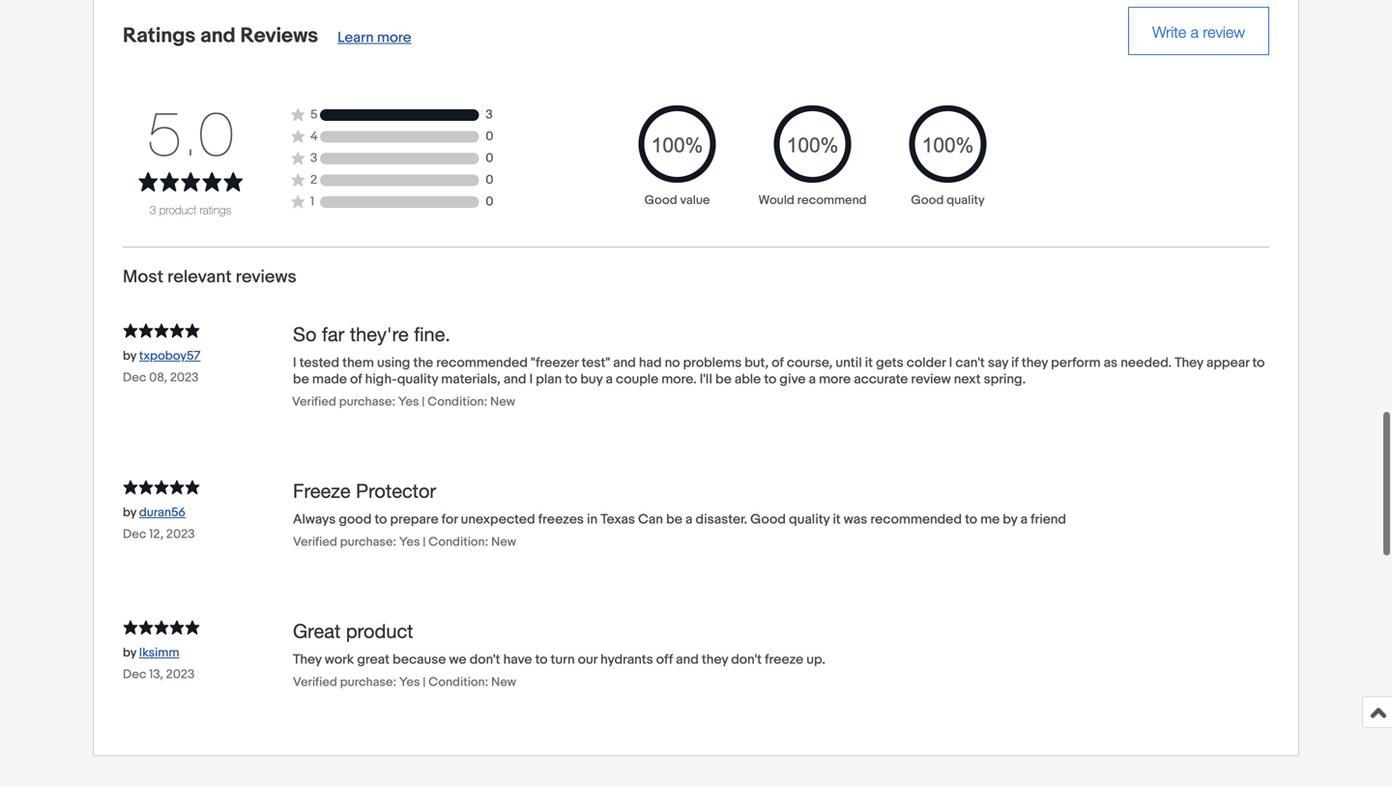 Task type: describe. For each thing, give the bounding box(es) containing it.
duran56 link
[[139, 505, 186, 520]]

say
[[988, 355, 1009, 371]]

0 for 3
[[486, 151, 494, 166]]

to inside great product they work great because we don't have to turn our hydrants off and they don't freeze up. verified purchase: yes | condition: new
[[535, 652, 548, 668]]

quality inside so far they're fine. i tested them using the recommended "freezer test" and had no problems but, of course, until it gets colder i can't say if they perform as needed. they appear to be made of high-quality materials, and i plan to buy a couple more. i'll be able to give a more accurate review next spring. verified purchase: yes | condition: new
[[397, 371, 438, 388]]

them
[[343, 355, 374, 371]]

have
[[503, 652, 532, 668]]

me
[[981, 512, 1000, 528]]

lksimm link
[[139, 645, 179, 660]]

if
[[1012, 355, 1019, 371]]

4
[[310, 129, 318, 144]]

needed.
[[1121, 355, 1172, 371]]

texas
[[601, 512, 635, 528]]

was
[[844, 512, 868, 528]]

off
[[656, 652, 673, 668]]

recommended inside freeze protector always good to prepare for unexpected freezes in texas can be a disaster.  good quality it was recommended to me by a friend verified purchase: yes | condition: new
[[871, 512, 962, 528]]

hydrants
[[601, 652, 653, 668]]

work
[[325, 652, 354, 668]]

fine.
[[414, 323, 451, 346]]

we
[[449, 652, 467, 668]]

would recommend
[[759, 193, 867, 208]]

learn more
[[338, 29, 412, 46]]

problems
[[683, 355, 742, 371]]

reviews
[[236, 266, 297, 288]]

txpoboy57
[[139, 349, 201, 364]]

freeze
[[765, 652, 804, 668]]

2 horizontal spatial i
[[949, 355, 953, 371]]

by for freeze protector
[[123, 505, 136, 520]]

new inside freeze protector always good to prepare for unexpected freezes in texas can be a disaster.  good quality it was recommended to me by a friend verified purchase: yes | condition: new
[[491, 535, 516, 550]]

perform
[[1051, 355, 1101, 371]]

freezes
[[538, 512, 584, 528]]

3 product ratings
[[150, 203, 231, 217]]

but,
[[745, 355, 769, 371]]

0 for 4
[[486, 129, 494, 144]]

"freezer
[[531, 355, 579, 371]]

2 don't from the left
[[731, 652, 762, 668]]

purchase: inside great product they work great because we don't have to turn our hydrants off and they don't freeze up. verified purchase: yes | condition: new
[[340, 675, 397, 690]]

| inside freeze protector always good to prepare for unexpected freezes in texas can be a disaster.  good quality it was recommended to me by a friend verified purchase: yes | condition: new
[[423, 535, 426, 550]]

| inside so far they're fine. i tested them using the recommended "freezer test" and had no problems but, of course, until it gets colder i can't say if they perform as needed. they appear to be made of high-quality materials, and i plan to buy a couple more. i'll be able to give a more accurate review next spring. verified purchase: yes | condition: new
[[422, 395, 425, 409]]

good
[[339, 512, 372, 528]]

prepare
[[390, 512, 439, 528]]

and left plan
[[504, 371, 527, 388]]

great
[[293, 620, 341, 643]]

1 don't from the left
[[470, 652, 500, 668]]

most relevant reviews
[[123, 266, 297, 288]]

verified inside great product they work great because we don't have to turn our hydrants off and they don't freeze up. verified purchase: yes | condition: new
[[293, 675, 337, 690]]

2023 for freeze
[[166, 527, 195, 542]]

verified inside freeze protector always good to prepare for unexpected freezes in texas can be a disaster.  good quality it was recommended to me by a friend verified purchase: yes | condition: new
[[293, 535, 337, 550]]

| inside great product they work great because we don't have to turn our hydrants off and they don't freeze up. verified purchase: yes | condition: new
[[423, 675, 426, 690]]

write
[[1153, 23, 1187, 41]]

product for great
[[346, 620, 413, 643]]

great
[[357, 652, 390, 668]]

to left me
[[965, 512, 978, 528]]

i'll
[[700, 371, 713, 388]]

ratings
[[200, 203, 231, 217]]

verified inside so far they're fine. i tested them using the recommended "freezer test" and had no problems but, of course, until it gets colder i can't say if they perform as needed. they appear to be made of high-quality materials, and i plan to buy a couple more. i'll be able to give a more accurate review next spring. verified purchase: yes | condition: new
[[292, 395, 336, 409]]

far
[[322, 323, 345, 346]]

can't
[[956, 355, 985, 371]]

no
[[665, 355, 680, 371]]

yes inside so far they're fine. i tested them using the recommended "freezer test" and had no problems but, of course, until it gets colder i can't say if they perform as needed. they appear to be made of high-quality materials, and i plan to buy a couple more. i'll be able to give a more accurate review next spring. verified purchase: yes | condition: new
[[398, 395, 419, 409]]

write a review
[[1153, 23, 1246, 41]]

it inside so far they're fine. i tested them using the recommended "freezer test" and had no problems but, of course, until it gets colder i can't say if they perform as needed. they appear to be made of high-quality materials, and i plan to buy a couple more. i'll be able to give a more accurate review next spring. verified purchase: yes | condition: new
[[865, 355, 873, 371]]

product for 3
[[159, 203, 197, 217]]

materials,
[[441, 371, 501, 388]]

always
[[293, 512, 336, 528]]

purchase: inside so far they're fine. i tested them using the recommended "freezer test" and had no problems but, of course, until it gets colder i can't say if they perform as needed. they appear to be made of high-quality materials, and i plan to buy a couple more. i'll be able to give a more accurate review next spring. verified purchase: yes | condition: new
[[339, 395, 396, 409]]

by for great product
[[123, 645, 136, 660]]

condition: inside so far they're fine. i tested them using the recommended "freezer test" and had no problems but, of course, until it gets colder i can't say if they perform as needed. they appear to be made of high-quality materials, and i plan to buy a couple more. i'll be able to give a more accurate review next spring. verified purchase: yes | condition: new
[[428, 395, 488, 409]]

ratings and reviews
[[123, 23, 318, 48]]

friend
[[1031, 512, 1067, 528]]

08,
[[149, 370, 167, 385]]

good value
[[645, 193, 710, 208]]

lksimm
[[139, 645, 179, 660]]

2
[[310, 173, 317, 188]]

1 horizontal spatial 3
[[310, 151, 318, 166]]

freeze protector always good to prepare for unexpected freezes in texas can be a disaster.  good quality it was recommended to me by a friend verified purchase: yes | condition: new
[[293, 480, 1067, 550]]

learn more link
[[338, 29, 412, 46]]

the
[[413, 355, 433, 371]]

using
[[377, 355, 410, 371]]

0 vertical spatial 3
[[486, 107, 493, 122]]

good quality
[[911, 193, 985, 208]]

more.
[[662, 371, 697, 388]]

unexpected
[[461, 512, 535, 528]]

for
[[442, 512, 458, 528]]

yes inside freeze protector always good to prepare for unexpected freezes in texas can be a disaster.  good quality it was recommended to me by a friend verified purchase: yes | condition: new
[[399, 535, 420, 550]]

0 horizontal spatial of
[[350, 371, 362, 388]]

good inside freeze protector always good to prepare for unexpected freezes in texas can be a disaster.  good quality it was recommended to me by a friend verified purchase: yes | condition: new
[[751, 512, 786, 528]]

until
[[836, 355, 862, 371]]

by duran56 dec 12, 2023
[[123, 505, 195, 542]]

couple
[[616, 371, 659, 388]]

be inside freeze protector always good to prepare for unexpected freezes in texas can be a disaster.  good quality it was recommended to me by a friend verified purchase: yes | condition: new
[[666, 512, 683, 528]]

0 horizontal spatial i
[[293, 355, 296, 371]]



Task type: locate. For each thing, give the bounding box(es) containing it.
0 horizontal spatial don't
[[470, 652, 500, 668]]

2023 inside by lksimm dec 13, 2023
[[166, 667, 195, 682]]

2 vertical spatial |
[[423, 675, 426, 690]]

they inside so far they're fine. i tested them using the recommended "freezer test" and had no problems but, of course, until it gets colder i can't say if they perform as needed. they appear to be made of high-quality materials, and i plan to buy a couple more. i'll be able to give a more accurate review next spring. verified purchase: yes | condition: new
[[1175, 355, 1204, 371]]

0 horizontal spatial more
[[377, 29, 412, 46]]

2 vertical spatial purchase:
[[340, 675, 397, 690]]

review inside "link"
[[1203, 23, 1246, 41]]

13,
[[149, 667, 163, 682]]

0 vertical spatial it
[[865, 355, 873, 371]]

1 horizontal spatial of
[[772, 355, 784, 371]]

recommended up materials,
[[436, 355, 528, 371]]

able
[[735, 371, 761, 388]]

in
[[587, 512, 598, 528]]

by inside by txpoboy57 dec 08, 2023
[[123, 349, 136, 364]]

duran56
[[139, 505, 186, 520]]

1 vertical spatial product
[[346, 620, 413, 643]]

1 vertical spatial they
[[702, 652, 728, 668]]

0 vertical spatial more
[[377, 29, 412, 46]]

2023 down txpoboy57 link
[[170, 370, 199, 385]]

to right appear
[[1253, 355, 1265, 371]]

more inside so far they're fine. i tested them using the recommended "freezer test" and had no problems but, of course, until it gets colder i can't say if they perform as needed. they appear to be made of high-quality materials, and i plan to buy a couple more. i'll be able to give a more accurate review next spring. verified purchase: yes | condition: new
[[819, 371, 851, 388]]

and
[[200, 23, 236, 48], [613, 355, 636, 371], [504, 371, 527, 388], [676, 652, 699, 668]]

0 horizontal spatial recommended
[[436, 355, 528, 371]]

1 horizontal spatial don't
[[731, 652, 762, 668]]

value
[[680, 193, 710, 208]]

1 vertical spatial recommended
[[871, 512, 962, 528]]

by lksimm dec 13, 2023
[[123, 645, 195, 682]]

1 horizontal spatial recommended
[[871, 512, 962, 528]]

disaster.
[[696, 512, 748, 528]]

|
[[422, 395, 425, 409], [423, 535, 426, 550], [423, 675, 426, 690]]

purchase: down "good"
[[340, 535, 397, 550]]

a left disaster. on the bottom of page
[[686, 512, 693, 528]]

protector
[[356, 480, 436, 502]]

of down them
[[350, 371, 362, 388]]

1 dec from the top
[[123, 370, 146, 385]]

and up couple
[[613, 355, 636, 371]]

1 horizontal spatial review
[[1203, 23, 1246, 41]]

dec for freeze protector
[[123, 527, 146, 542]]

and right ratings
[[200, 23, 236, 48]]

by inside by duran56 dec 12, 2023
[[123, 505, 136, 520]]

2023 inside by duran56 dec 12, 2023
[[166, 527, 195, 542]]

purchase: down the high-
[[339, 395, 396, 409]]

more
[[377, 29, 412, 46], [819, 371, 851, 388]]

i left plan
[[530, 371, 533, 388]]

1 vertical spatial 3
[[310, 151, 318, 166]]

2 vertical spatial dec
[[123, 667, 146, 682]]

of
[[772, 355, 784, 371], [350, 371, 362, 388]]

2023 for so
[[170, 370, 199, 385]]

2 vertical spatial quality
[[789, 512, 830, 528]]

a down course,
[[809, 371, 816, 388]]

good for good quality
[[911, 193, 944, 208]]

0
[[486, 129, 494, 144], [486, 151, 494, 166], [486, 173, 494, 188], [486, 194, 494, 209]]

3 0 from the top
[[486, 173, 494, 188]]

turn
[[551, 652, 575, 668]]

1 vertical spatial they
[[293, 652, 322, 668]]

0 vertical spatial quality
[[947, 193, 985, 208]]

i left tested
[[293, 355, 296, 371]]

2 vertical spatial yes
[[399, 675, 420, 690]]

1 vertical spatial |
[[423, 535, 426, 550]]

txpoboy57 link
[[139, 349, 201, 364]]

our
[[578, 652, 598, 668]]

a
[[1191, 23, 1199, 41], [606, 371, 613, 388], [809, 371, 816, 388], [686, 512, 693, 528], [1021, 512, 1028, 528]]

a right 'write'
[[1191, 23, 1199, 41]]

write a review link
[[1129, 7, 1270, 55]]

1 vertical spatial verified
[[293, 535, 337, 550]]

they left appear
[[1175, 355, 1204, 371]]

dec left 08,
[[123, 370, 146, 385]]

dec for great product
[[123, 667, 146, 682]]

0 vertical spatial they
[[1175, 355, 1204, 371]]

0 vertical spatial dec
[[123, 370, 146, 385]]

they right if
[[1022, 355, 1048, 371]]

course,
[[787, 355, 833, 371]]

1 horizontal spatial quality
[[789, 512, 830, 528]]

yes down because
[[399, 675, 420, 690]]

of right but,
[[772, 355, 784, 371]]

condition: down for
[[429, 535, 489, 550]]

verified down the work
[[293, 675, 337, 690]]

because
[[393, 652, 446, 668]]

they
[[1175, 355, 1204, 371], [293, 652, 322, 668]]

a left friend
[[1021, 512, 1028, 528]]

1 vertical spatial review
[[911, 371, 951, 388]]

ratings
[[123, 23, 196, 48]]

spring.
[[984, 371, 1026, 388]]

2 dec from the top
[[123, 527, 146, 542]]

5
[[310, 107, 318, 122]]

1 vertical spatial 2023
[[166, 527, 195, 542]]

more right learn
[[377, 29, 412, 46]]

verified down always
[[293, 535, 337, 550]]

dec left 13,
[[123, 667, 146, 682]]

3
[[486, 107, 493, 122], [310, 151, 318, 166], [150, 203, 156, 217]]

dec inside by duran56 dec 12, 2023
[[123, 527, 146, 542]]

dec inside by txpoboy57 dec 08, 2023
[[123, 370, 146, 385]]

0 horizontal spatial they
[[702, 652, 728, 668]]

made
[[312, 371, 347, 388]]

by txpoboy57 dec 08, 2023
[[123, 349, 201, 385]]

they
[[1022, 355, 1048, 371], [702, 652, 728, 668]]

to right "good"
[[375, 512, 387, 528]]

next
[[954, 371, 981, 388]]

product up great
[[346, 620, 413, 643]]

2 horizontal spatial quality
[[947, 193, 985, 208]]

new inside so far they're fine. i tested them using the recommended "freezer test" and had no problems but, of course, until it gets colder i can't say if they perform as needed. they appear to be made of high-quality materials, and i plan to buy a couple more. i'll be able to give a more accurate review next spring. verified purchase: yes | condition: new
[[490, 395, 515, 409]]

0 vertical spatial review
[[1203, 23, 1246, 41]]

1 horizontal spatial more
[[819, 371, 851, 388]]

freeze
[[293, 480, 351, 502]]

recommend
[[798, 193, 867, 208]]

good right disaster. on the bottom of page
[[751, 512, 786, 528]]

by for so far they're fine.
[[123, 349, 136, 364]]

0 horizontal spatial 3
[[150, 203, 156, 217]]

0 horizontal spatial they
[[293, 652, 322, 668]]

1 vertical spatial it
[[833, 512, 841, 528]]

they right off
[[702, 652, 728, 668]]

2023 for great
[[166, 667, 195, 682]]

good for good value
[[645, 193, 678, 208]]

verified
[[292, 395, 336, 409], [293, 535, 337, 550], [293, 675, 337, 690]]

dec for so far they're fine.
[[123, 370, 146, 385]]

0 horizontal spatial good
[[645, 193, 678, 208]]

new inside great product they work great because we don't have to turn our hydrants off and they don't freeze up. verified purchase: yes | condition: new
[[491, 675, 516, 690]]

1 horizontal spatial it
[[865, 355, 873, 371]]

0 horizontal spatial review
[[911, 371, 951, 388]]

2 vertical spatial verified
[[293, 675, 337, 690]]

2 horizontal spatial 3
[[486, 107, 493, 122]]

3 dec from the top
[[123, 667, 146, 682]]

they're
[[350, 323, 409, 346]]

can
[[638, 512, 663, 528]]

0 for 2
[[486, 173, 494, 188]]

be right i'll
[[716, 371, 732, 388]]

new
[[490, 395, 515, 409], [491, 535, 516, 550], [491, 675, 516, 690]]

review right 'write'
[[1203, 23, 1246, 41]]

recommended
[[436, 355, 528, 371], [871, 512, 962, 528]]

by inside by lksimm dec 13, 2023
[[123, 645, 136, 660]]

be right 'can'
[[666, 512, 683, 528]]

yes inside great product they work great because we don't have to turn our hydrants off and they don't freeze up. verified purchase: yes | condition: new
[[399, 675, 420, 690]]

dec inside by lksimm dec 13, 2023
[[123, 667, 146, 682]]

new down unexpected
[[491, 535, 516, 550]]

purchase: inside freeze protector always good to prepare for unexpected freezes in texas can be a disaster.  good quality it was recommended to me by a friend verified purchase: yes | condition: new
[[340, 535, 397, 550]]

colder
[[907, 355, 946, 371]]

i left the can't
[[949, 355, 953, 371]]

great product they work great because we don't have to turn our hydrants off and they don't freeze up. verified purchase: yes | condition: new
[[293, 620, 826, 690]]

2 horizontal spatial good
[[911, 193, 944, 208]]

a right buy
[[606, 371, 613, 388]]

tested
[[300, 355, 340, 371]]

condition: inside freeze protector always good to prepare for unexpected freezes in texas can be a disaster.  good quality it was recommended to me by a friend verified purchase: yes | condition: new
[[429, 535, 489, 550]]

0 vertical spatial product
[[159, 203, 197, 217]]

0 vertical spatial they
[[1022, 355, 1048, 371]]

relevant
[[167, 266, 232, 288]]

condition: down we
[[429, 675, 489, 690]]

and inside great product they work great because we don't have to turn our hydrants off and they don't freeze up. verified purchase: yes | condition: new
[[676, 652, 699, 668]]

to down but,
[[764, 371, 777, 388]]

i
[[293, 355, 296, 371], [949, 355, 953, 371], [530, 371, 533, 388]]

don't right we
[[470, 652, 500, 668]]

4 0 from the top
[[486, 194, 494, 209]]

1 horizontal spatial they
[[1175, 355, 1204, 371]]

yes down prepare
[[399, 535, 420, 550]]

1 vertical spatial quality
[[397, 371, 438, 388]]

product
[[159, 203, 197, 217], [346, 620, 413, 643]]

| down the
[[422, 395, 425, 409]]

more down until
[[819, 371, 851, 388]]

1 horizontal spatial they
[[1022, 355, 1048, 371]]

1 vertical spatial dec
[[123, 527, 146, 542]]

to
[[1253, 355, 1265, 371], [565, 371, 578, 388], [764, 371, 777, 388], [375, 512, 387, 528], [965, 512, 978, 528], [535, 652, 548, 668]]

reviews
[[240, 23, 318, 48]]

so
[[293, 323, 317, 346]]

it
[[865, 355, 873, 371], [833, 512, 841, 528]]

2 vertical spatial 2023
[[166, 667, 195, 682]]

they inside great product they work great because we don't have to turn our hydrants off and they don't freeze up. verified purchase: yes | condition: new
[[293, 652, 322, 668]]

verified down made
[[292, 395, 336, 409]]

2 vertical spatial 3
[[150, 203, 156, 217]]

by left lksimm
[[123, 645, 136, 660]]

0 vertical spatial purchase:
[[339, 395, 396, 409]]

yes
[[398, 395, 419, 409], [399, 535, 420, 550], [399, 675, 420, 690]]

purchase: down great
[[340, 675, 397, 690]]

2 horizontal spatial be
[[716, 371, 732, 388]]

0 vertical spatial yes
[[398, 395, 419, 409]]

test"
[[582, 355, 610, 371]]

up.
[[807, 652, 826, 668]]

yes down the
[[398, 395, 419, 409]]

they inside great product they work great because we don't have to turn our hydrants off and they don't freeze up. verified purchase: yes | condition: new
[[702, 652, 728, 668]]

0 vertical spatial recommended
[[436, 355, 528, 371]]

by right me
[[1003, 512, 1018, 528]]

to left turn
[[535, 652, 548, 668]]

they down great at bottom left
[[293, 652, 322, 668]]

quality inside freeze protector always good to prepare for unexpected freezes in texas can be a disaster.  good quality it was recommended to me by a friend verified purchase: yes | condition: new
[[789, 512, 830, 528]]

recommended right was at the bottom right
[[871, 512, 962, 528]]

and right off
[[676, 652, 699, 668]]

by left txpoboy57 link
[[123, 349, 136, 364]]

| down prepare
[[423, 535, 426, 550]]

high-
[[365, 371, 397, 388]]

| down because
[[423, 675, 426, 690]]

1
[[310, 194, 314, 209]]

0 vertical spatial verified
[[292, 395, 336, 409]]

a inside "link"
[[1191, 23, 1199, 41]]

recommended inside so far they're fine. i tested them using the recommended "freezer test" and had no problems but, of course, until it gets colder i can't say if they perform as needed. they appear to be made of high-quality materials, and i plan to buy a couple more. i'll be able to give a more accurate review next spring. verified purchase: yes | condition: new
[[436, 355, 528, 371]]

0 horizontal spatial product
[[159, 203, 197, 217]]

1 vertical spatial yes
[[399, 535, 420, 550]]

to left buy
[[565, 371, 578, 388]]

2 0 from the top
[[486, 151, 494, 166]]

0 vertical spatial |
[[422, 395, 425, 409]]

0 horizontal spatial quality
[[397, 371, 438, 388]]

it right until
[[865, 355, 873, 371]]

1 horizontal spatial i
[[530, 371, 533, 388]]

accurate
[[854, 371, 908, 388]]

by inside freeze protector always good to prepare for unexpected freezes in texas can be a disaster.  good quality it was recommended to me by a friend verified purchase: yes | condition: new
[[1003, 512, 1018, 528]]

it left was at the bottom right
[[833, 512, 841, 528]]

buy
[[581, 371, 603, 388]]

0 vertical spatial 2023
[[170, 370, 199, 385]]

plan
[[536, 371, 562, 388]]

condition: down materials,
[[428, 395, 488, 409]]

1 vertical spatial more
[[819, 371, 851, 388]]

they inside so far they're fine. i tested them using the recommended "freezer test" and had no problems but, of course, until it gets colder i can't say if they perform as needed. they appear to be made of high-quality materials, and i plan to buy a couple more. i'll be able to give a more accurate review next spring. verified purchase: yes | condition: new
[[1022, 355, 1048, 371]]

good right recommend at the right of page
[[911, 193, 944, 208]]

most
[[123, 266, 164, 288]]

so far they're fine. i tested them using the recommended "freezer test" and had no problems but, of course, until it gets colder i can't say if they perform as needed. they appear to be made of high-quality materials, and i plan to buy a couple more. i'll be able to give a more accurate review next spring. verified purchase: yes | condition: new
[[292, 323, 1265, 409]]

condition:
[[428, 395, 488, 409], [429, 535, 489, 550], [429, 675, 489, 690]]

review inside so far they're fine. i tested them using the recommended "freezer test" and had no problems but, of course, until it gets colder i can't say if they perform as needed. they appear to be made of high-quality materials, and i plan to buy a couple more. i'll be able to give a more accurate review next spring. verified purchase: yes | condition: new
[[911, 371, 951, 388]]

good left value
[[645, 193, 678, 208]]

0 vertical spatial new
[[490, 395, 515, 409]]

0 horizontal spatial it
[[833, 512, 841, 528]]

product left ratings
[[159, 203, 197, 217]]

as
[[1104, 355, 1118, 371]]

gets
[[876, 355, 904, 371]]

be down tested
[[293, 371, 309, 388]]

learn
[[338, 29, 374, 46]]

1 vertical spatial new
[[491, 535, 516, 550]]

don't left freeze
[[731, 652, 762, 668]]

had
[[639, 355, 662, 371]]

1 0 from the top
[[486, 129, 494, 144]]

0 vertical spatial condition:
[[428, 395, 488, 409]]

0 horizontal spatial be
[[293, 371, 309, 388]]

2 vertical spatial condition:
[[429, 675, 489, 690]]

1 horizontal spatial be
[[666, 512, 683, 528]]

by left duran56 link
[[123, 505, 136, 520]]

0 for 1
[[486, 194, 494, 209]]

5.0
[[147, 98, 234, 169]]

1 vertical spatial purchase:
[[340, 535, 397, 550]]

condition: inside great product they work great because we don't have to turn our hydrants off and they don't freeze up. verified purchase: yes | condition: new
[[429, 675, 489, 690]]

12,
[[149, 527, 163, 542]]

product inside great product they work great because we don't have to turn our hydrants off and they don't freeze up. verified purchase: yes | condition: new
[[346, 620, 413, 643]]

it inside freeze protector always good to prepare for unexpected freezes in texas can be a disaster.  good quality it was recommended to me by a friend verified purchase: yes | condition: new
[[833, 512, 841, 528]]

would
[[759, 193, 795, 208]]

new down materials,
[[490, 395, 515, 409]]

2023 right 13,
[[166, 667, 195, 682]]

review
[[1203, 23, 1246, 41], [911, 371, 951, 388]]

2023 right 12, on the left of page
[[166, 527, 195, 542]]

review down colder
[[911, 371, 951, 388]]

2023 inside by txpoboy57 dec 08, 2023
[[170, 370, 199, 385]]

appear
[[1207, 355, 1250, 371]]

1 horizontal spatial product
[[346, 620, 413, 643]]

dec left 12, on the left of page
[[123, 527, 146, 542]]

new down have
[[491, 675, 516, 690]]

1 horizontal spatial good
[[751, 512, 786, 528]]

purchase:
[[339, 395, 396, 409], [340, 535, 397, 550], [340, 675, 397, 690]]

2 vertical spatial new
[[491, 675, 516, 690]]

1 vertical spatial condition:
[[429, 535, 489, 550]]



Task type: vqa. For each thing, say whether or not it's contained in the screenshot.


